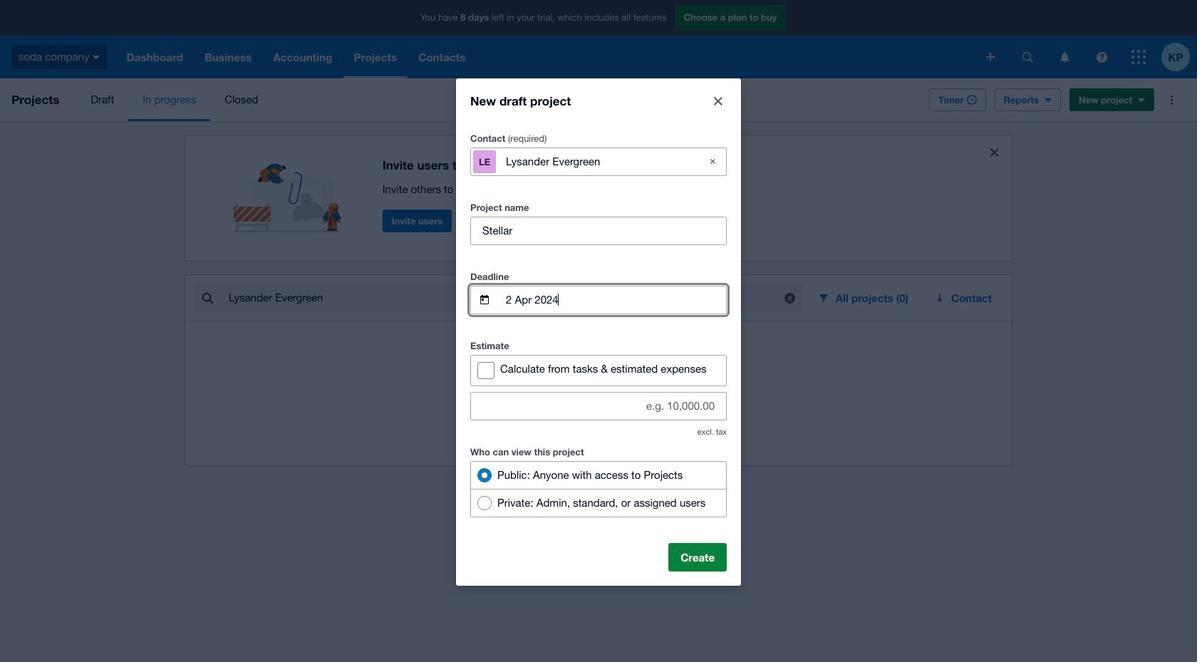 Task type: describe. For each thing, give the bounding box(es) containing it.
invite users to projects image
[[234, 147, 348, 232]]

Search in progress projects search field
[[227, 284, 771, 311]]

clear image
[[698, 147, 727, 176]]

svg image
[[1060, 52, 1069, 62]]

Pick a date field
[[505, 286, 726, 313]]

Find or create a contact field
[[505, 148, 693, 175]]



Task type: locate. For each thing, give the bounding box(es) containing it.
e.g. 10,000.00 field
[[471, 392, 726, 419]]

svg image
[[1132, 50, 1146, 64], [1022, 52, 1033, 62], [1096, 52, 1107, 62], [986, 53, 995, 61], [93, 55, 100, 59]]

None field
[[471, 217, 726, 244]]

dialog
[[456, 78, 741, 585]]

banner
[[0, 0, 1197, 78]]

group
[[470, 461, 727, 517]]



Task type: vqa. For each thing, say whether or not it's contained in the screenshot.
group
yes



